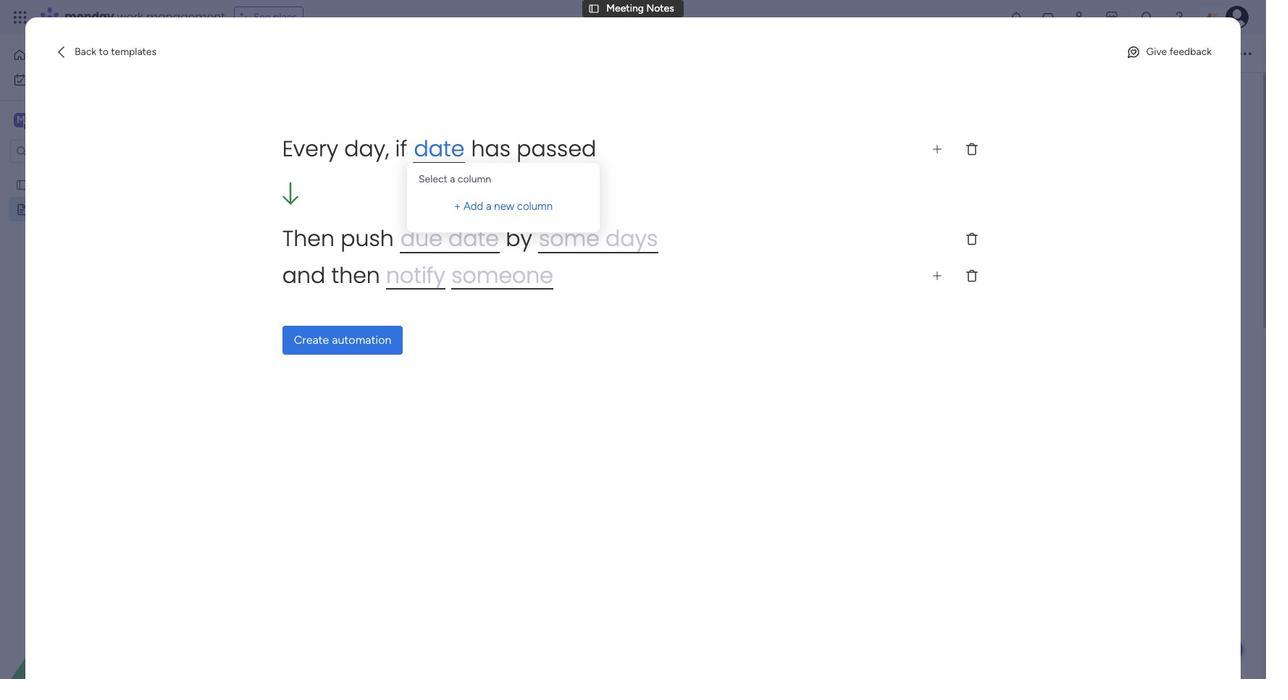 Task type: describe. For each thing, give the bounding box(es) containing it.
due
[[401, 223, 442, 254]]

main
[[33, 113, 59, 127]]

2 2 image from the top
[[480, 500, 485, 504]]

2 2 image from the top
[[480, 565, 485, 569]]

workspace selection element
[[14, 112, 121, 130]]

day,
[[344, 134, 389, 165]]

home option
[[9, 43, 176, 67]]

select
[[419, 173, 448, 185]]

has
[[471, 134, 511, 165]]

work
[[117, 9, 143, 25]]

1 horizontal spatial a
[[486, 200, 492, 213]]

kendall parks image
[[1226, 6, 1249, 29]]

push
[[341, 223, 394, 254]]

give
[[1146, 46, 1167, 58]]

notes inside "list box"
[[74, 203, 102, 215]]

meeting notes inside "list box"
[[34, 203, 102, 215]]

monday
[[64, 9, 114, 25]]

select a column
[[419, 173, 491, 185]]

1 2 image from the top
[[480, 478, 485, 482]]

created
[[603, 170, 640, 183]]

create automation
[[294, 333, 391, 347]]

some
[[539, 223, 600, 254]]

meeting notes inside field
[[445, 124, 633, 161]]

and
[[282, 260, 325, 291]]

create automation button
[[282, 326, 403, 355]]

see plans button
[[234, 7, 304, 28]]

management
[[146, 9, 225, 25]]

main workspace
[[33, 113, 119, 127]]

4 2 image from the top
[[480, 624, 485, 629]]

back
[[75, 46, 96, 58]]

Meeting Notes field
[[441, 124, 636, 162]]

see
[[253, 11, 271, 23]]

if
[[395, 134, 407, 165]]

invite members image
[[1073, 10, 1087, 25]]

home link
[[9, 43, 176, 67]]

then push due date by some days
[[282, 223, 658, 254]]

automation
[[332, 333, 391, 347]]

see plans
[[253, 11, 297, 23]]

1 public board image from the top
[[15, 177, 29, 191]]

add
[[464, 200, 483, 213]]

meeting notes list box
[[0, 169, 185, 417]]

notify
[[386, 260, 445, 291]]

back to templates button
[[48, 40, 162, 64]]

0 horizontal spatial a
[[450, 173, 455, 185]]

share
[[1192, 47, 1218, 59]]

notes inside field
[[557, 124, 633, 161]]

3 2 image from the top
[[480, 603, 485, 607]]

update feed image
[[1041, 10, 1055, 25]]

and then notify
[[282, 260, 445, 291]]

2 public board image from the top
[[15, 202, 29, 216]]



Task type: locate. For each thing, give the bounding box(es) containing it.
give feedback button
[[1120, 40, 1218, 64]]

feedback
[[1170, 46, 1212, 58]]

passed
[[517, 134, 596, 165]]

0 horizontal spatial column
[[458, 173, 491, 185]]

workspace image
[[14, 112, 28, 128]]

+
[[454, 200, 461, 213]]

1 vertical spatial column
[[517, 200, 553, 213]]

date]
[[515, 277, 544, 291]]

1 vertical spatial public board image
[[15, 202, 29, 216]]

templates
[[111, 46, 156, 58]]

[insert
[[478, 277, 512, 291]]

create
[[294, 333, 329, 347]]

meeting notes
[[606, 2, 674, 14], [445, 124, 633, 161], [34, 203, 102, 215], [446, 237, 602, 264]]

monday marketplace image
[[1105, 10, 1119, 25]]

1 horizontal spatial column
[[517, 200, 553, 213]]

public board image
[[15, 177, 29, 191], [15, 202, 29, 216]]

every
[[282, 134, 338, 165]]

share button
[[1165, 42, 1224, 65]]

plans
[[273, 11, 297, 23]]

notes
[[646, 2, 674, 14], [557, 124, 633, 161], [74, 203, 102, 215], [538, 237, 602, 264]]

by
[[506, 223, 532, 254]]

date for due
[[448, 223, 499, 254]]

back to templates
[[75, 46, 156, 58]]

give feedback
[[1146, 46, 1212, 58]]

1 vertical spatial a
[[486, 200, 492, 213]]

then
[[331, 260, 380, 291]]

column right the new
[[517, 200, 553, 213]]

date down the add
[[448, 223, 499, 254]]

help image
[[1172, 10, 1186, 25]]

give feedback link
[[1120, 40, 1218, 64]]

0 vertical spatial public board image
[[15, 177, 29, 191]]

0 vertical spatial date
[[414, 134, 465, 165]]

1 2 image from the top
[[480, 522, 485, 526]]

to
[[99, 46, 109, 58]]

workspace
[[61, 113, 119, 127]]

0 vertical spatial column
[[458, 173, 491, 185]]

m
[[17, 114, 25, 126]]

lottie animation element
[[0, 533, 185, 679]]

date: [insert date]
[[446, 277, 544, 291]]

every day, if date has passed
[[282, 134, 596, 165]]

date
[[414, 134, 465, 165], [448, 223, 499, 254]]

1 vertical spatial date
[[448, 223, 499, 254]]

then
[[282, 223, 335, 254]]

+ add a new column
[[454, 200, 553, 213]]

home
[[32, 49, 60, 61]]

new
[[494, 200, 514, 213]]

v2 ellipsis image
[[1239, 44, 1252, 63]]

a right select
[[450, 173, 455, 185]]

date up select
[[414, 134, 465, 165]]

0 vertical spatial a
[[450, 173, 455, 185]]

monday work management
[[64, 9, 225, 25]]

days
[[606, 223, 658, 254]]

meeting inside field
[[445, 124, 552, 161]]

meeting
[[606, 2, 644, 14], [445, 124, 552, 161], [34, 203, 71, 215], [446, 237, 532, 264]]

date for if
[[414, 134, 465, 165]]

creator
[[466, 170, 501, 183]]

a
[[450, 173, 455, 185], [486, 200, 492, 213]]

someone
[[451, 260, 553, 291]]

a right the add
[[486, 200, 492, 213]]

lottie animation image
[[0, 533, 185, 679]]

1 vertical spatial 2 image
[[480, 565, 485, 569]]

option
[[0, 171, 185, 174]]

column up the add
[[458, 173, 491, 185]]

2 image
[[480, 478, 485, 482], [480, 500, 485, 504], [480, 603, 485, 607], [480, 624, 485, 629]]

search everything image
[[1140, 10, 1155, 25]]

notifications image
[[1009, 10, 1023, 25]]

2 image
[[480, 522, 485, 526], [480, 565, 485, 569]]

meeting inside "list box"
[[34, 203, 71, 215]]

0 vertical spatial 2 image
[[480, 522, 485, 526]]

column
[[458, 173, 491, 185], [517, 200, 553, 213]]

date:
[[446, 277, 475, 291]]

select product image
[[13, 10, 28, 25]]



Task type: vqa. For each thing, say whether or not it's contained in the screenshot.
[INSERT
yes



